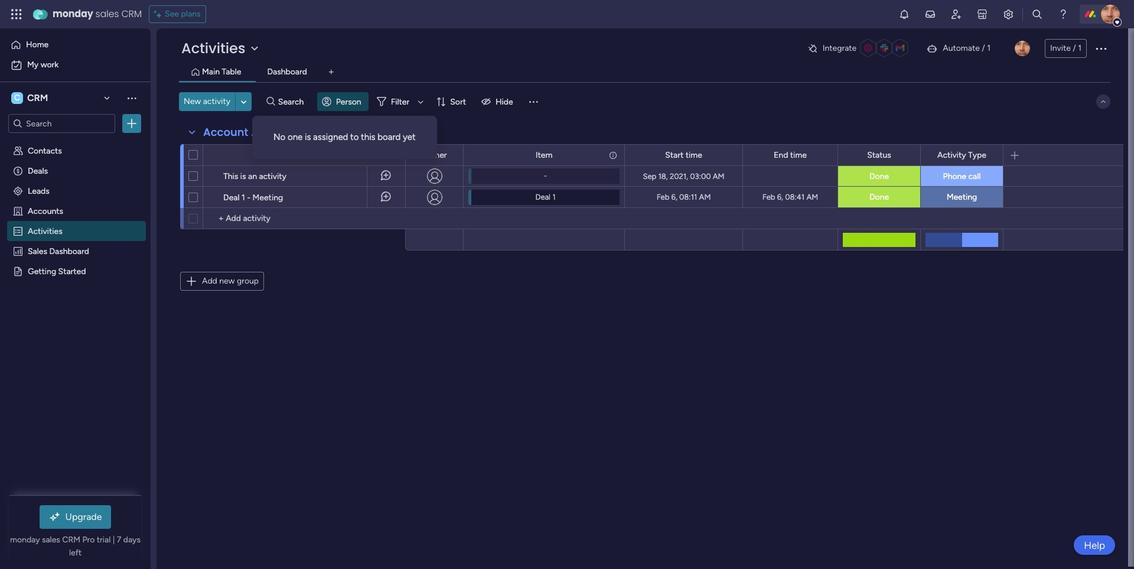 Task type: locate. For each thing, give the bounding box(es) containing it.
new activity button
[[179, 92, 235, 111]]

1 horizontal spatial sales
[[96, 7, 119, 21]]

0 vertical spatial dashboard
[[267, 67, 307, 77]]

time inside end time "field"
[[791, 150, 807, 160]]

invite / 1 button
[[1046, 39, 1088, 58]]

- down an
[[247, 193, 251, 203]]

1 inside button
[[1079, 43, 1082, 53]]

monday up home link
[[53, 7, 93, 21]]

tab
[[322, 63, 341, 82]]

1 / from the left
[[983, 43, 986, 53]]

0 vertical spatial activities
[[181, 38, 246, 58]]

my work option
[[7, 56, 144, 74]]

6,
[[672, 193, 678, 202], [778, 193, 784, 202]]

6, left "08:11"
[[672, 193, 678, 202]]

am right "08:11"
[[700, 193, 711, 202]]

monday sales crm
[[53, 7, 142, 21]]

0 vertical spatial sales
[[96, 7, 119, 21]]

monday marketplace image
[[977, 8, 989, 20]]

group
[[237, 276, 259, 286]]

select product image
[[11, 8, 22, 20]]

filter button
[[372, 92, 428, 111]]

new
[[184, 96, 201, 106]]

|
[[113, 535, 115, 545]]

list box
[[0, 138, 151, 441]]

crm right the workspace image at the top left of the page
[[27, 92, 48, 103]]

1 vertical spatial is
[[240, 171, 246, 181]]

activities down v2 search image
[[251, 125, 300, 140]]

sales for monday sales crm pro trial |
[[42, 535, 60, 545]]

2 vertical spatial activities
[[28, 226, 62, 236]]

0 horizontal spatial meeting
[[253, 193, 283, 203]]

am right '03:00'
[[713, 172, 725, 181]]

crm left see
[[121, 7, 142, 21]]

0 horizontal spatial feb
[[657, 193, 670, 202]]

done
[[870, 171, 890, 181], [870, 192, 890, 202]]

activity
[[203, 96, 231, 106], [259, 171, 287, 181]]

started
[[58, 266, 86, 276]]

0 horizontal spatial activity
[[290, 150, 319, 160]]

/ inside button
[[1074, 43, 1077, 53]]

activity right 'new'
[[203, 96, 231, 106]]

dashboard inside button
[[267, 67, 307, 77]]

/ for invite
[[1074, 43, 1077, 53]]

tab list containing main table
[[179, 63, 1111, 82]]

account activities
[[203, 125, 300, 140]]

feb
[[657, 193, 670, 202], [763, 193, 776, 202]]

2 vertical spatial crm
[[62, 535, 80, 545]]

1 horizontal spatial feb
[[763, 193, 776, 202]]

add new group
[[202, 276, 259, 286]]

workspace selection element
[[11, 91, 50, 105]]

sales down upgrade button
[[42, 535, 60, 545]]

1 horizontal spatial time
[[791, 150, 807, 160]]

sales dashboard
[[28, 246, 89, 256]]

Account Activities field
[[200, 125, 303, 140]]

0 vertical spatial done
[[870, 171, 890, 181]]

options image
[[126, 118, 138, 129]]

6, for 08:41
[[778, 193, 784, 202]]

call
[[969, 171, 981, 181]]

see
[[165, 9, 179, 19]]

0 vertical spatial is
[[305, 132, 311, 142]]

public dashboard image
[[12, 245, 24, 257]]

2 horizontal spatial crm
[[121, 7, 142, 21]]

1 vertical spatial -
[[247, 193, 251, 203]]

home option
[[7, 35, 144, 54]]

dashboard up search field
[[267, 67, 307, 77]]

deal
[[536, 192, 551, 201], [223, 193, 240, 203]]

sep
[[643, 172, 657, 181]]

automate
[[944, 43, 981, 53]]

crm
[[121, 7, 142, 21], [27, 92, 48, 103], [62, 535, 80, 545]]

1 horizontal spatial deal
[[536, 192, 551, 201]]

is right one
[[305, 132, 311, 142]]

item
[[536, 150, 553, 160]]

1 6, from the left
[[672, 193, 678, 202]]

time for end time
[[791, 150, 807, 160]]

08:41
[[786, 193, 805, 202]]

activities down accounts
[[28, 226, 62, 236]]

1 feb from the left
[[657, 193, 670, 202]]

0 horizontal spatial time
[[686, 150, 703, 160]]

1 vertical spatial done
[[870, 192, 890, 202]]

1 vertical spatial dashboard
[[49, 246, 89, 256]]

1 horizontal spatial 6,
[[778, 193, 784, 202]]

help button
[[1075, 536, 1116, 555]]

to
[[351, 132, 359, 142]]

activity up "phone"
[[938, 150, 967, 160]]

time right start
[[686, 150, 703, 160]]

1 right invite
[[1079, 43, 1082, 53]]

2021,
[[670, 172, 689, 181]]

1 horizontal spatial activity
[[938, 150, 967, 160]]

2 activity from the left
[[938, 150, 967, 160]]

1 horizontal spatial james peterson image
[[1102, 5, 1121, 24]]

activity inside field
[[938, 150, 967, 160]]

invite
[[1051, 43, 1072, 53]]

6, left 08:41
[[778, 193, 784, 202]]

0 horizontal spatial monday
[[10, 535, 40, 545]]

1 vertical spatial james peterson image
[[1015, 41, 1031, 56]]

feb down 18,
[[657, 193, 670, 202]]

activity for activity type
[[938, 150, 967, 160]]

/ right automate
[[983, 43, 986, 53]]

1 horizontal spatial crm
[[62, 535, 80, 545]]

0 horizontal spatial activity
[[203, 96, 231, 106]]

activity right an
[[259, 171, 287, 181]]

crm up left
[[62, 535, 80, 545]]

/ right invite
[[1074, 43, 1077, 53]]

activity
[[290, 150, 319, 160], [938, 150, 967, 160]]

new
[[219, 276, 235, 286]]

monday down upgrade button
[[10, 535, 40, 545]]

0 vertical spatial activity
[[203, 96, 231, 106]]

time inside 'start time' field
[[686, 150, 703, 160]]

no one is assigned to this board yet
[[274, 132, 416, 142]]

is left an
[[240, 171, 246, 181]]

james peterson image up options image
[[1102, 5, 1121, 24]]

list box containing contacts
[[0, 138, 151, 441]]

1 time from the left
[[686, 150, 703, 160]]

am
[[713, 172, 725, 181], [700, 193, 711, 202], [807, 193, 819, 202]]

0 vertical spatial crm
[[121, 7, 142, 21]]

0 horizontal spatial -
[[247, 193, 251, 203]]

upgrade button
[[39, 505, 111, 529]]

0 horizontal spatial deal
[[223, 193, 240, 203]]

0 horizontal spatial is
[[240, 171, 246, 181]]

feb for feb 6, 08:41 am
[[763, 193, 776, 202]]

time
[[686, 150, 703, 160], [791, 150, 807, 160]]

meeting
[[947, 192, 978, 202], [253, 193, 283, 203]]

activity down one
[[290, 150, 319, 160]]

1 vertical spatial activities
[[251, 125, 300, 140]]

Item field
[[533, 149, 556, 162]]

deal down item field
[[536, 192, 551, 201]]

0 vertical spatial monday
[[53, 7, 93, 21]]

no
[[274, 132, 286, 142]]

End time field
[[771, 149, 810, 162]]

1 activity from the left
[[290, 150, 319, 160]]

0 horizontal spatial 6,
[[672, 193, 678, 202]]

filter
[[391, 97, 410, 107]]

1 vertical spatial monday
[[10, 535, 40, 545]]

tab list
[[179, 63, 1111, 82]]

activity inside button
[[203, 96, 231, 106]]

this
[[361, 132, 376, 142]]

2 6, from the left
[[778, 193, 784, 202]]

deal for deal 1 - meeting
[[223, 193, 240, 203]]

activities
[[181, 38, 246, 58], [251, 125, 300, 140], [28, 226, 62, 236]]

workspace image
[[11, 92, 23, 105]]

sales
[[96, 7, 119, 21], [42, 535, 60, 545]]

0 horizontal spatial am
[[700, 193, 711, 202]]

meeting down the phone call on the top right
[[947, 192, 978, 202]]

home link
[[7, 35, 144, 54]]

collapse image
[[1099, 97, 1109, 106]]

1 horizontal spatial dashboard
[[267, 67, 307, 77]]

0 horizontal spatial james peterson image
[[1015, 41, 1031, 56]]

7
[[117, 535, 121, 545]]

column information image
[[609, 150, 618, 160]]

2 / from the left
[[1074, 43, 1077, 53]]

my work link
[[7, 56, 144, 74]]

arrow down image
[[414, 95, 428, 109]]

deal down the this
[[223, 193, 240, 203]]

angle down image
[[241, 97, 247, 106]]

home
[[26, 40, 49, 50]]

Search in workspace field
[[25, 117, 99, 130]]

monday for monday sales crm
[[53, 7, 93, 21]]

dashboard up started
[[49, 246, 89, 256]]

dashboard
[[267, 67, 307, 77], [49, 246, 89, 256]]

emails settings image
[[1003, 8, 1015, 20]]

1 horizontal spatial is
[[305, 132, 311, 142]]

2 feb from the left
[[763, 193, 776, 202]]

feb left 08:41
[[763, 193, 776, 202]]

sales up home link
[[96, 7, 119, 21]]

1 horizontal spatial activity
[[259, 171, 287, 181]]

0 horizontal spatial sales
[[42, 535, 60, 545]]

james peterson image left invite
[[1015, 41, 1031, 56]]

owner
[[422, 150, 447, 160]]

1 horizontal spatial monday
[[53, 7, 93, 21]]

trial
[[97, 535, 111, 545]]

2 horizontal spatial am
[[807, 193, 819, 202]]

person
[[336, 97, 362, 107]]

james peterson image
[[1102, 5, 1121, 24], [1015, 41, 1031, 56]]

help
[[1085, 539, 1106, 551]]

monday
[[53, 7, 93, 21], [10, 535, 40, 545]]

1 horizontal spatial /
[[1074, 43, 1077, 53]]

feb 6, 08:41 am
[[763, 193, 819, 202]]

help image
[[1058, 8, 1070, 20]]

option
[[0, 140, 151, 142]]

0 horizontal spatial /
[[983, 43, 986, 53]]

1 vertical spatial sales
[[42, 535, 60, 545]]

feb 6, 08:11 am
[[657, 193, 711, 202]]

1 horizontal spatial -
[[544, 171, 547, 180]]

0 vertical spatial james peterson image
[[1102, 5, 1121, 24]]

1 vertical spatial crm
[[27, 92, 48, 103]]

activities button
[[179, 38, 264, 58]]

update feed image
[[925, 8, 937, 20]]

/
[[983, 43, 986, 53], [1074, 43, 1077, 53]]

2 time from the left
[[791, 150, 807, 160]]

dashboard inside list box
[[49, 246, 89, 256]]

0 horizontal spatial dashboard
[[49, 246, 89, 256]]

plans
[[181, 9, 201, 19]]

- down item field
[[544, 171, 547, 180]]

deals
[[28, 166, 48, 176]]

getting started
[[28, 266, 86, 276]]

am right 08:41
[[807, 193, 819, 202]]

end time
[[774, 150, 807, 160]]

2 horizontal spatial activities
[[251, 125, 300, 140]]

time right end
[[791, 150, 807, 160]]

activities up main
[[181, 38, 246, 58]]

deal for deal 1
[[536, 192, 551, 201]]

hide
[[496, 97, 513, 107]]

table
[[222, 67, 241, 77]]

sep 18, 2021, 03:00 am
[[643, 172, 725, 181]]

meeting down this is an activity
[[253, 193, 283, 203]]

0 horizontal spatial crm
[[27, 92, 48, 103]]

1
[[988, 43, 991, 53], [1079, 43, 1082, 53], [553, 192, 556, 201], [242, 193, 245, 203]]

getting
[[28, 266, 56, 276]]



Task type: describe. For each thing, give the bounding box(es) containing it.
6, for 08:11
[[672, 193, 678, 202]]

Search field
[[275, 93, 311, 110]]

start
[[666, 150, 684, 160]]

v2 search image
[[267, 95, 275, 108]]

account
[[203, 125, 248, 140]]

main table
[[202, 67, 241, 77]]

see plans button
[[149, 5, 206, 23]]

new activity
[[184, 96, 231, 106]]

automate / 1
[[944, 43, 991, 53]]

this is an activity
[[223, 171, 287, 181]]

see plans
[[165, 9, 201, 19]]

left
[[69, 548, 82, 558]]

one
[[288, 132, 303, 142]]

main table button
[[199, 66, 244, 79]]

sort
[[451, 97, 466, 107]]

phone
[[944, 171, 967, 181]]

/ for automate
[[983, 43, 986, 53]]

main
[[202, 67, 220, 77]]

dashboard button
[[264, 66, 310, 79]]

status
[[868, 150, 892, 160]]

hide button
[[477, 92, 520, 111]]

sales
[[28, 246, 47, 256]]

add view image
[[329, 68, 334, 77]]

time for start time
[[686, 150, 703, 160]]

Owner field
[[419, 149, 450, 162]]

deal 1
[[536, 192, 556, 201]]

invite / 1
[[1051, 43, 1082, 53]]

notifications image
[[899, 8, 911, 20]]

assigned
[[313, 132, 348, 142]]

deal 1 - meeting
[[223, 193, 283, 203]]

end
[[774, 150, 789, 160]]

sort button
[[432, 92, 473, 111]]

accounts
[[28, 206, 63, 216]]

contacts
[[28, 145, 62, 155]]

7 days left
[[69, 535, 141, 558]]

feb for feb 6, 08:11 am
[[657, 193, 670, 202]]

sales for monday sales crm
[[96, 7, 119, 21]]

menu image
[[528, 96, 539, 108]]

add new group button
[[180, 272, 264, 291]]

add
[[202, 276, 217, 286]]

crm inside workspace selection element
[[27, 92, 48, 103]]

search everything image
[[1032, 8, 1044, 20]]

activity for activity
[[290, 150, 319, 160]]

1 vertical spatial activity
[[259, 171, 287, 181]]

type
[[969, 150, 987, 160]]

Start time field
[[663, 149, 706, 162]]

monday for monday sales crm pro trial |
[[10, 535, 40, 545]]

1 down this is an activity
[[242, 193, 245, 203]]

am for feb 6, 08:41 am
[[807, 193, 819, 202]]

integrate
[[823, 43, 857, 53]]

options image
[[1095, 41, 1109, 56]]

start time
[[666, 150, 703, 160]]

board
[[378, 132, 401, 142]]

leads
[[28, 186, 50, 196]]

activities inside field
[[251, 125, 300, 140]]

this
[[223, 171, 238, 181]]

phone call
[[944, 171, 981, 181]]

days
[[123, 535, 141, 545]]

activity type
[[938, 150, 987, 160]]

crm for monday sales crm pro trial |
[[62, 535, 80, 545]]

pro
[[82, 535, 95, 545]]

Activity Type field
[[935, 149, 990, 162]]

yet
[[403, 132, 416, 142]]

1 horizontal spatial activities
[[181, 38, 246, 58]]

crm for monday sales crm
[[121, 7, 142, 21]]

integrate button
[[803, 36, 918, 61]]

0 vertical spatial -
[[544, 171, 547, 180]]

+ Add activity  text field
[[209, 212, 400, 226]]

18,
[[659, 172, 668, 181]]

my work
[[27, 60, 59, 70]]

03:00
[[691, 172, 711, 181]]

Status field
[[865, 149, 895, 162]]

upgrade
[[65, 511, 102, 523]]

08:11
[[680, 193, 698, 202]]

1 done from the top
[[870, 171, 890, 181]]

0 horizontal spatial activities
[[28, 226, 62, 236]]

1 horizontal spatial meeting
[[947, 192, 978, 202]]

tab inside tab list
[[322, 63, 341, 82]]

1 right automate
[[988, 43, 991, 53]]

c
[[14, 93, 20, 103]]

1 horizontal spatial am
[[713, 172, 725, 181]]

public board image
[[12, 265, 24, 277]]

an
[[248, 171, 257, 181]]

monday sales crm pro trial |
[[10, 535, 117, 545]]

person button
[[317, 92, 369, 111]]

my
[[27, 60, 39, 70]]

workspace options image
[[126, 92, 138, 104]]

am for feb 6, 08:11 am
[[700, 193, 711, 202]]

2 done from the top
[[870, 192, 890, 202]]

invite members image
[[951, 8, 963, 20]]

work
[[41, 60, 59, 70]]

1 down item field
[[553, 192, 556, 201]]



Task type: vqa. For each thing, say whether or not it's contained in the screenshot.
'EXIT FULL SCREEN' Image
no



